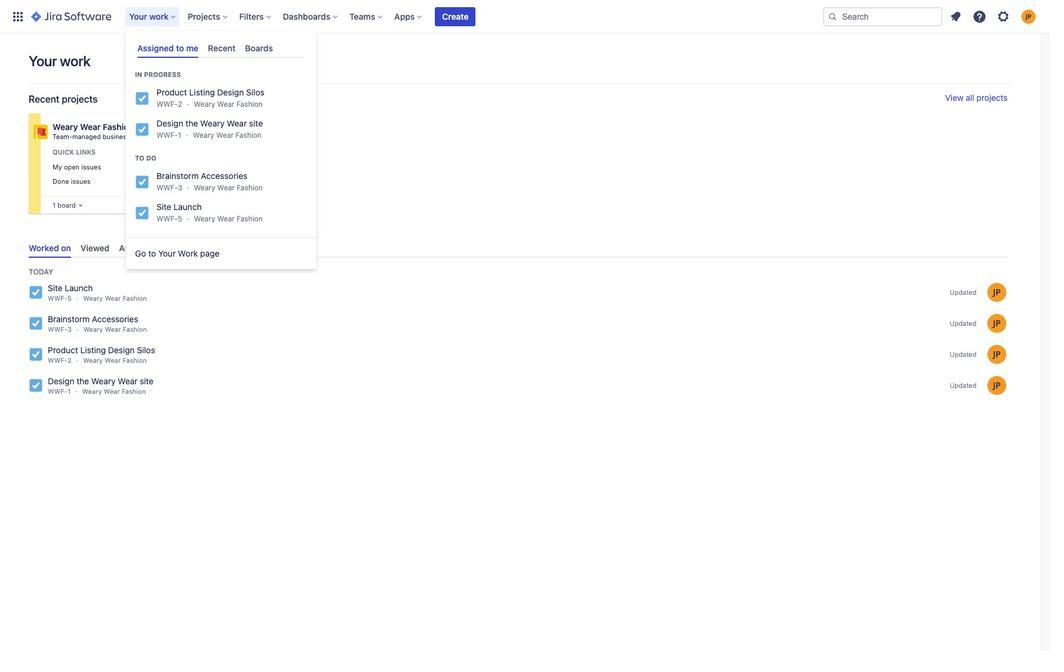 Task type: describe. For each thing, give the bounding box(es) containing it.
fashion down brainstorm accessories
[[237, 184, 263, 193]]

wwf- down wwf-2
[[157, 131, 178, 140]]

done issues link
[[50, 175, 165, 189]]

wwf- inside design the weary wear site wwf-1 · weary wear fashion
[[48, 388, 68, 396]]

Search field
[[823, 7, 943, 26]]

teams
[[350, 11, 375, 21]]

design the weary wear site
[[157, 118, 263, 129]]

updated for site launch
[[950, 289, 977, 297]]

my open issues link
[[50, 161, 165, 174]]

dashboards button
[[279, 7, 342, 26]]

view all projects link
[[945, 93, 1008, 105]]

brainstorm accessories
[[157, 171, 248, 181]]

design inside design the weary wear site wwf-1 · weary wear fashion
[[48, 377, 74, 387]]

weary inside site launch wwf-5 · weary wear fashion
[[83, 295, 103, 302]]

teams button
[[346, 7, 387, 26]]

site for design the weary wear site wwf-1 · weary wear fashion
[[140, 377, 154, 387]]

viewed
[[81, 243, 109, 253]]

wear inside site launch wwf-5 · weary wear fashion
[[105, 295, 121, 302]]

view all projects
[[945, 93, 1008, 103]]

wwf- down progress
[[157, 100, 178, 109]]

design inside product listing design silos wwf-2 · weary wear fashion
[[108, 345, 135, 356]]

weary inside brainstorm accessories wwf-3 · weary wear fashion
[[83, 326, 103, 334]]

fashion inside design the weary wear site wwf-1 · weary wear fashion
[[122, 388, 146, 396]]

your work inside dropdown button
[[129, 11, 169, 21]]

1 horizontal spatial 3
[[178, 184, 182, 193]]

projects
[[188, 11, 220, 21]]

wear inside weary wear fashion team-managed business
[[80, 122, 101, 132]]

weary wear fashion for the
[[193, 131, 262, 140]]

recent for recent projects
[[29, 94, 59, 105]]

1 vertical spatial issues
[[71, 178, 91, 185]]

· inside product listing design silos wwf-2 · weary wear fashion
[[76, 357, 78, 365]]

wwf-3
[[157, 184, 182, 193]]

to do
[[135, 154, 156, 162]]

banner containing your work
[[0, 0, 1050, 33]]

settings image
[[997, 9, 1011, 24]]

site for design the weary wear site
[[249, 118, 263, 129]]

james peterson image for brainstorm accessories
[[988, 314, 1007, 334]]

weary wear fashion for launch
[[194, 215, 263, 224]]

dashboards
[[283, 11, 331, 21]]

fashion inside product listing design silos wwf-2 · weary wear fashion
[[123, 357, 147, 365]]

fashion down product listing design silos
[[237, 100, 263, 109]]

fashion inside brainstorm accessories wwf-3 · weary wear fashion
[[123, 326, 147, 334]]

your profile and settings image
[[1022, 9, 1036, 24]]

silos for product listing design silos
[[246, 87, 265, 98]]

accessories for brainstorm accessories wwf-3 · weary wear fashion
[[92, 314, 138, 325]]

appswitcher icon image
[[11, 9, 25, 24]]

1 inside popup button
[[53, 201, 56, 209]]

1 board button
[[50, 199, 85, 212]]

board
[[58, 201, 76, 209]]

quick links
[[53, 148, 96, 156]]

team-
[[53, 133, 72, 140]]

site launch
[[157, 202, 202, 212]]

3 inside brainstorm accessories wwf-3 · weary wear fashion
[[68, 326, 72, 334]]

brainstorm for brainstorm accessories
[[157, 171, 199, 181]]

all
[[966, 93, 975, 103]]

product for product listing design silos wwf-2 · weary wear fashion
[[48, 345, 78, 356]]

do
[[146, 154, 156, 162]]

launch for site launch
[[174, 202, 202, 212]]

· inside site launch wwf-5 · weary wear fashion
[[76, 295, 78, 302]]

filters button
[[236, 7, 276, 26]]

tab list containing worked on
[[24, 238, 1013, 258]]

brainstorm for brainstorm accessories wwf-3 · weary wear fashion
[[48, 314, 90, 325]]

wear inside product listing design silos wwf-2 · weary wear fashion
[[105, 357, 121, 365]]

today
[[29, 268, 53, 277]]

my open issues
[[53, 163, 101, 171]]

managed
[[72, 133, 101, 140]]

recent for recent
[[208, 43, 236, 53]]

primary element
[[7, 0, 823, 33]]

0 vertical spatial 5
[[178, 215, 182, 224]]

tab list containing assigned to me
[[133, 38, 310, 58]]

in
[[135, 71, 142, 78]]

go to your work page
[[135, 249, 220, 259]]

1 inside design the weary wear site wwf-1 · weary wear fashion
[[68, 388, 71, 396]]

wwf-2
[[157, 100, 182, 109]]

0 vertical spatial issues
[[81, 163, 101, 171]]

quick
[[53, 148, 74, 156]]

create button
[[435, 7, 476, 26]]

0 vertical spatial me
[[186, 43, 198, 53]]

· inside brainstorm accessories wwf-3 · weary wear fashion
[[76, 326, 78, 334]]

· inside design the weary wear site wwf-1 · weary wear fashion
[[75, 388, 77, 396]]

apps
[[394, 11, 415, 21]]



Task type: locate. For each thing, give the bounding box(es) containing it.
fashion down go
[[123, 295, 147, 302]]

listing inside product listing design silos wwf-2 · weary wear fashion
[[80, 345, 106, 356]]

1 vertical spatial listing
[[80, 345, 106, 356]]

wwf-5
[[157, 215, 182, 224]]

2 james peterson image from the top
[[988, 314, 1007, 334]]

accessories down design the weary wear site
[[201, 171, 248, 181]]

1 board
[[53, 201, 76, 209]]

1
[[178, 131, 181, 140], [53, 201, 56, 209], [68, 388, 71, 396]]

wwf- up site launch
[[157, 184, 178, 193]]

assigned up in progress
[[137, 43, 174, 53]]

2 up design the weary wear site wwf-1 · weary wear fashion
[[68, 357, 72, 365]]

1 horizontal spatial silos
[[246, 87, 265, 98]]

wwf-
[[157, 100, 178, 109], [157, 131, 178, 140], [157, 184, 178, 193], [157, 215, 178, 224], [48, 295, 68, 302], [48, 326, 68, 334], [48, 357, 68, 365], [48, 388, 68, 396]]

listing for product listing design silos wwf-2 · weary wear fashion
[[80, 345, 106, 356]]

design
[[217, 87, 244, 98], [157, 118, 183, 129], [108, 345, 135, 356], [48, 377, 74, 387]]

0 vertical spatial 1
[[178, 131, 181, 140]]

0 horizontal spatial accessories
[[92, 314, 138, 325]]

site inside site launch wwf-5 · weary wear fashion
[[48, 283, 62, 294]]

view
[[945, 93, 964, 103]]

0 horizontal spatial 2
[[68, 357, 72, 365]]

weary wear fashion team-managed business
[[53, 122, 134, 140]]

to
[[176, 43, 184, 53], [135, 154, 144, 162], [158, 243, 166, 253], [148, 249, 156, 259]]

silos down brainstorm accessories wwf-3 · weary wear fashion
[[137, 345, 155, 356]]

the down product listing design silos wwf-2 · weary wear fashion
[[77, 377, 89, 387]]

0 horizontal spatial silos
[[137, 345, 155, 356]]

1 vertical spatial your work
[[29, 53, 90, 69]]

the
[[186, 118, 198, 129], [77, 377, 89, 387]]

1 vertical spatial work
[[60, 53, 90, 69]]

0 vertical spatial launch
[[174, 202, 202, 212]]

listing for product listing design silos
[[189, 87, 215, 98]]

1 horizontal spatial launch
[[174, 202, 202, 212]]

issues down my open issues
[[71, 178, 91, 185]]

launch inside site launch wwf-5 · weary wear fashion
[[65, 283, 93, 294]]

2 vertical spatial james peterson image
[[988, 345, 1007, 365]]

site
[[157, 202, 171, 212], [48, 283, 62, 294]]

projects up weary wear fashion team-managed business
[[62, 94, 98, 105]]

site down product listing design silos wwf-2 · weary wear fashion
[[140, 377, 154, 387]]

apps button
[[391, 7, 427, 26]]

updated for design the weary wear site
[[950, 382, 977, 390]]

weary
[[194, 100, 215, 109], [200, 118, 225, 129], [53, 122, 78, 132], [193, 131, 214, 140], [194, 184, 215, 193], [194, 215, 215, 224], [83, 295, 103, 302], [83, 326, 103, 334], [83, 357, 103, 365], [91, 377, 116, 387], [82, 388, 102, 396]]

0 horizontal spatial projects
[[62, 94, 98, 105]]

listing
[[189, 87, 215, 98], [80, 345, 106, 356]]

launch up brainstorm accessories wwf-3 · weary wear fashion
[[65, 283, 93, 294]]

accessories down site launch wwf-5 · weary wear fashion
[[92, 314, 138, 325]]

recent down the projects popup button
[[208, 43, 236, 53]]

0 vertical spatial 3
[[178, 184, 182, 193]]

site launch wwf-5 · weary wear fashion
[[48, 283, 147, 302]]

work inside dropdown button
[[149, 11, 169, 21]]

james peterson image
[[988, 283, 1007, 302], [988, 314, 1007, 334], [988, 345, 1007, 365]]

starred
[[205, 243, 234, 253]]

0 horizontal spatial product
[[48, 345, 78, 356]]

assigned to me
[[137, 43, 198, 53], [119, 243, 180, 253]]

product for product listing design silos
[[157, 87, 187, 98]]

2 horizontal spatial 1
[[178, 131, 181, 140]]

product listing design silos
[[157, 87, 265, 98]]

1 horizontal spatial recent
[[208, 43, 236, 53]]

accessories
[[201, 171, 248, 181], [92, 314, 138, 325]]

5 inside site launch wwf-5 · weary wear fashion
[[68, 295, 72, 302]]

the for design the weary wear site
[[186, 118, 198, 129]]

your inside dropdown button
[[129, 11, 147, 21]]

wwf- down product listing design silos wwf-2 · weary wear fashion
[[48, 388, 68, 396]]

1 horizontal spatial projects
[[977, 93, 1008, 103]]

silos down boards
[[246, 87, 265, 98]]

fashion up product listing design silos wwf-2 · weary wear fashion
[[123, 326, 147, 334]]

fashion inside site launch wwf-5 · weary wear fashion
[[123, 295, 147, 302]]

links
[[76, 148, 96, 156]]

product inside product listing design silos wwf-2 · weary wear fashion
[[48, 345, 78, 356]]

1 horizontal spatial brainstorm
[[157, 171, 199, 181]]

2 horizontal spatial your
[[158, 249, 176, 259]]

2
[[178, 100, 182, 109], [68, 357, 72, 365]]

updated for brainstorm accessories
[[950, 320, 977, 328]]

· up product listing design silos wwf-2 · weary wear fashion
[[76, 326, 78, 334]]

0 horizontal spatial 5
[[68, 295, 72, 302]]

3
[[178, 184, 182, 193], [68, 326, 72, 334]]

1 vertical spatial assigned to me
[[119, 243, 180, 253]]

weary inside weary wear fashion team-managed business
[[53, 122, 78, 132]]

jira software image
[[31, 9, 111, 24], [31, 9, 111, 24]]

recent inside tab list
[[208, 43, 236, 53]]

silos for product listing design silos wwf-2 · weary wear fashion
[[137, 345, 155, 356]]

2 inside product listing design silos wwf-2 · weary wear fashion
[[68, 357, 72, 365]]

1 james peterson image from the top
[[988, 283, 1007, 302]]

weary wear fashion down design the weary wear site
[[193, 131, 262, 140]]

design down brainstorm accessories wwf-3 · weary wear fashion
[[108, 345, 135, 356]]

1 vertical spatial 3
[[68, 326, 72, 334]]

0 horizontal spatial your
[[29, 53, 57, 69]]

fashion up go to your work page link on the left top
[[237, 215, 263, 224]]

worked
[[29, 243, 59, 253]]

1 horizontal spatial work
[[149, 11, 169, 21]]

assigned to me up progress
[[137, 43, 198, 53]]

your work button
[[126, 7, 181, 26]]

1 vertical spatial your
[[29, 53, 57, 69]]

assigned
[[137, 43, 174, 53], [119, 243, 156, 253]]

boards
[[245, 43, 273, 53]]

wwf- down site launch
[[157, 215, 178, 224]]

0 vertical spatial your
[[129, 11, 147, 21]]

site
[[249, 118, 263, 129], [140, 377, 154, 387]]

work
[[178, 249, 198, 259]]

1 horizontal spatial your work
[[129, 11, 169, 21]]

assigned right viewed
[[119, 243, 156, 253]]

0 vertical spatial brainstorm
[[157, 171, 199, 181]]

the down product listing design silos
[[186, 118, 198, 129]]

1 horizontal spatial 5
[[178, 215, 182, 224]]

wwf-1
[[157, 131, 181, 140]]

weary wear fashion down brainstorm accessories
[[194, 184, 263, 193]]

product listing design silos wwf-2 · weary wear fashion
[[48, 345, 155, 365]]

0 vertical spatial work
[[149, 11, 169, 21]]

site for site launch
[[157, 202, 171, 212]]

1 vertical spatial brainstorm
[[48, 314, 90, 325]]

work up recent projects
[[60, 53, 90, 69]]

1 vertical spatial 1
[[53, 201, 56, 209]]

1 vertical spatial recent
[[29, 94, 59, 105]]

1 left board
[[53, 201, 56, 209]]

product down brainstorm accessories wwf-3 · weary wear fashion
[[48, 345, 78, 356]]

site down product listing design silos
[[249, 118, 263, 129]]

product
[[157, 87, 187, 98], [48, 345, 78, 356]]

listing up design the weary wear site
[[189, 87, 215, 98]]

wwf- inside product listing design silos wwf-2 · weary wear fashion
[[48, 357, 68, 365]]

create
[[442, 11, 469, 21]]

0 horizontal spatial me
[[168, 243, 180, 253]]

site for site launch wwf-5 · weary wear fashion
[[48, 283, 62, 294]]

your left work
[[158, 249, 176, 259]]

open
[[64, 163, 80, 171]]

0 vertical spatial product
[[157, 87, 187, 98]]

5 down site launch
[[178, 215, 182, 224]]

listing down brainstorm accessories wwf-3 · weary wear fashion
[[80, 345, 106, 356]]

0 horizontal spatial the
[[77, 377, 89, 387]]

1 vertical spatial 2
[[68, 357, 72, 365]]

filters
[[239, 11, 264, 21]]

site inside design the weary wear site wwf-1 · weary wear fashion
[[140, 377, 154, 387]]

wwf- inside brainstorm accessories wwf-3 · weary wear fashion
[[48, 326, 68, 334]]

5
[[178, 215, 182, 224], [68, 295, 72, 302]]

silos inside product listing design silos wwf-2 · weary wear fashion
[[137, 345, 155, 356]]

issues down links
[[81, 163, 101, 171]]

0 vertical spatial james peterson image
[[988, 283, 1007, 302]]

silos
[[246, 87, 265, 98], [137, 345, 155, 356]]

the inside design the weary wear site wwf-1 · weary wear fashion
[[77, 377, 89, 387]]

1 down product listing design silos wwf-2 · weary wear fashion
[[68, 388, 71, 396]]

your work left projects
[[129, 11, 169, 21]]

work
[[149, 11, 169, 21], [60, 53, 90, 69]]

design the weary wear site wwf-1 · weary wear fashion
[[48, 377, 154, 396]]

weary wear fashion down product listing design silos
[[194, 100, 263, 109]]

1 horizontal spatial 2
[[178, 100, 182, 109]]

0 horizontal spatial recent
[[29, 94, 59, 105]]

0 horizontal spatial 1
[[53, 201, 56, 209]]

0 horizontal spatial launch
[[65, 283, 93, 294]]

the for design the weary wear site wwf-1 · weary wear fashion
[[77, 377, 89, 387]]

brainstorm down site launch wwf-5 · weary wear fashion
[[48, 314, 90, 325]]

your work
[[129, 11, 169, 21], [29, 53, 90, 69]]

0 vertical spatial recent
[[208, 43, 236, 53]]

fashion down design the weary wear site
[[236, 131, 262, 140]]

projects
[[977, 93, 1008, 103], [62, 94, 98, 105]]

wear
[[217, 100, 235, 109], [227, 118, 247, 129], [80, 122, 101, 132], [216, 131, 234, 140], [217, 184, 235, 193], [217, 215, 235, 224], [105, 295, 121, 302], [105, 326, 121, 334], [105, 357, 121, 365], [118, 377, 138, 387], [104, 388, 120, 396]]

1 horizontal spatial the
[[186, 118, 198, 129]]

1 horizontal spatial listing
[[189, 87, 215, 98]]

work left projects
[[149, 11, 169, 21]]

brainstorm inside brainstorm accessories wwf-3 · weary wear fashion
[[48, 314, 90, 325]]

design up design the weary wear site
[[217, 87, 244, 98]]

fashion down product listing design silos wwf-2 · weary wear fashion
[[122, 388, 146, 396]]

0 vertical spatial site
[[157, 202, 171, 212]]

fashion
[[237, 100, 263, 109], [103, 122, 134, 132], [236, 131, 262, 140], [237, 184, 263, 193], [237, 215, 263, 224], [123, 295, 147, 302], [123, 326, 147, 334], [123, 357, 147, 365], [122, 388, 146, 396]]

recent projects
[[29, 94, 98, 105]]

notifications image
[[949, 9, 963, 24]]

help image
[[973, 9, 987, 24]]

· up design the weary wear site wwf-1 · weary wear fashion
[[76, 357, 78, 365]]

1 vertical spatial tab list
[[24, 238, 1013, 258]]

0 vertical spatial the
[[186, 118, 198, 129]]

0 vertical spatial 2
[[178, 100, 182, 109]]

board image
[[76, 201, 85, 210]]

1 vertical spatial me
[[168, 243, 180, 253]]

your work up recent projects
[[29, 53, 90, 69]]

1 horizontal spatial site
[[157, 202, 171, 212]]

1 vertical spatial product
[[48, 345, 78, 356]]

your up in
[[129, 11, 147, 21]]

me down projects
[[186, 43, 198, 53]]

0 vertical spatial tab list
[[133, 38, 310, 58]]

recent up team-
[[29, 94, 59, 105]]

accessories inside brainstorm accessories wwf-3 · weary wear fashion
[[92, 314, 138, 325]]

· down product listing design silos wwf-2 · weary wear fashion
[[75, 388, 77, 396]]

go
[[135, 249, 146, 259]]

design up wwf-1
[[157, 118, 183, 129]]

worked on
[[29, 243, 71, 253]]

go to your work page link
[[125, 242, 317, 266]]

1 vertical spatial accessories
[[92, 314, 138, 325]]

0 vertical spatial silos
[[246, 87, 265, 98]]

0 vertical spatial listing
[[189, 87, 215, 98]]

1 vertical spatial site
[[140, 377, 154, 387]]

fashion inside weary wear fashion team-managed business
[[103, 122, 134, 132]]

1 vertical spatial silos
[[137, 345, 155, 356]]

weary wear fashion for accessories
[[194, 184, 263, 193]]

1 vertical spatial james peterson image
[[988, 314, 1007, 334]]

business
[[103, 133, 130, 140]]

2 down product listing design silos
[[178, 100, 182, 109]]

accessories for brainstorm accessories
[[201, 171, 248, 181]]

5 up brainstorm accessories wwf-3 · weary wear fashion
[[68, 295, 72, 302]]

1 horizontal spatial product
[[157, 87, 187, 98]]

your up recent projects
[[29, 53, 57, 69]]

fashion up design the weary wear site wwf-1 · weary wear fashion
[[123, 357, 147, 365]]

in progress
[[135, 71, 181, 78]]

projects button
[[184, 7, 232, 26]]

brainstorm up wwf-3 at the left
[[157, 171, 199, 181]]

done issues
[[53, 178, 91, 185]]

james peterson image for product listing design silos
[[988, 345, 1007, 365]]

0 horizontal spatial work
[[60, 53, 90, 69]]

0 vertical spatial site
[[249, 118, 263, 129]]

weary wear fashion
[[194, 100, 263, 109], [193, 131, 262, 140], [194, 184, 263, 193], [194, 215, 263, 224]]

design down product listing design silos wwf-2 · weary wear fashion
[[48, 377, 74, 387]]

0 horizontal spatial 3
[[68, 326, 72, 334]]

recent
[[208, 43, 236, 53], [29, 94, 59, 105]]

on
[[61, 243, 71, 253]]

my
[[53, 163, 62, 171]]

4 updated from the top
[[950, 382, 977, 390]]

3 up site launch
[[178, 184, 182, 193]]

1 horizontal spatial your
[[129, 11, 147, 21]]

issues
[[81, 163, 101, 171], [71, 178, 91, 185]]

projects right all
[[977, 93, 1008, 103]]

wwf- up product listing design silos wwf-2 · weary wear fashion
[[48, 326, 68, 334]]

1 vertical spatial 5
[[68, 295, 72, 302]]

0 vertical spatial assigned to me
[[137, 43, 198, 53]]

wear inside brainstorm accessories wwf-3 · weary wear fashion
[[105, 326, 121, 334]]

weary inside product listing design silos wwf-2 · weary wear fashion
[[83, 357, 103, 365]]

me
[[186, 43, 198, 53], [168, 243, 180, 253]]

fashion up business
[[103, 122, 134, 132]]

launch up the wwf-5 on the top left
[[174, 202, 202, 212]]

1 vertical spatial launch
[[65, 283, 93, 294]]

0 horizontal spatial your work
[[29, 53, 90, 69]]

4
[[187, 244, 192, 253]]

2 updated from the top
[[950, 320, 977, 328]]

site down today
[[48, 283, 62, 294]]

·
[[76, 295, 78, 302], [76, 326, 78, 334], [76, 357, 78, 365], [75, 388, 77, 396]]

brainstorm
[[157, 171, 199, 181], [48, 314, 90, 325]]

1 horizontal spatial 1
[[68, 388, 71, 396]]

your
[[129, 11, 147, 21], [29, 53, 57, 69], [158, 249, 176, 259]]

1 updated from the top
[[950, 289, 977, 297]]

wwf- inside site launch wwf-5 · weary wear fashion
[[48, 295, 68, 302]]

done
[[53, 178, 69, 185]]

1 horizontal spatial me
[[186, 43, 198, 53]]

site up the wwf-5 on the top left
[[157, 202, 171, 212]]

1 horizontal spatial site
[[249, 118, 263, 129]]

launch
[[174, 202, 202, 212], [65, 283, 93, 294]]

3 up product listing design silos wwf-2 · weary wear fashion
[[68, 326, 72, 334]]

0 horizontal spatial site
[[140, 377, 154, 387]]

3 james peterson image from the top
[[988, 345, 1007, 365]]

progress
[[144, 71, 181, 78]]

1 vertical spatial assigned
[[119, 243, 156, 253]]

search image
[[828, 12, 838, 21]]

updated for product listing design silos
[[950, 351, 977, 359]]

brainstorm accessories wwf-3 · weary wear fashion
[[48, 314, 147, 334]]

james peterson image
[[988, 377, 1007, 396]]

wwf- up design the weary wear site wwf-1 · weary wear fashion
[[48, 357, 68, 365]]

2 vertical spatial 1
[[68, 388, 71, 396]]

weary wear fashion up starred
[[194, 215, 263, 224]]

assigned to me down the wwf-5 on the top left
[[119, 243, 180, 253]]

1 vertical spatial the
[[77, 377, 89, 387]]

0 horizontal spatial listing
[[80, 345, 106, 356]]

· up brainstorm accessories wwf-3 · weary wear fashion
[[76, 295, 78, 302]]

0 vertical spatial your work
[[129, 11, 169, 21]]

me left 4
[[168, 243, 180, 253]]

product up wwf-2
[[157, 87, 187, 98]]

banner
[[0, 0, 1050, 33]]

0 vertical spatial accessories
[[201, 171, 248, 181]]

2 vertical spatial your
[[158, 249, 176, 259]]

0 horizontal spatial brainstorm
[[48, 314, 90, 325]]

0 horizontal spatial site
[[48, 283, 62, 294]]

page
[[200, 249, 220, 259]]

3 updated from the top
[[950, 351, 977, 359]]

1 down design the weary wear site
[[178, 131, 181, 140]]

james peterson image for site launch
[[988, 283, 1007, 302]]

tab list
[[133, 38, 310, 58], [24, 238, 1013, 258]]

wwf- down today
[[48, 295, 68, 302]]

1 horizontal spatial accessories
[[201, 171, 248, 181]]

updated
[[950, 289, 977, 297], [950, 320, 977, 328], [950, 351, 977, 359], [950, 382, 977, 390]]

0 vertical spatial assigned
[[137, 43, 174, 53]]

launch for site launch wwf-5 · weary wear fashion
[[65, 283, 93, 294]]

1 vertical spatial site
[[48, 283, 62, 294]]



Task type: vqa. For each thing, say whether or not it's contained in the screenshot.
Projects
yes



